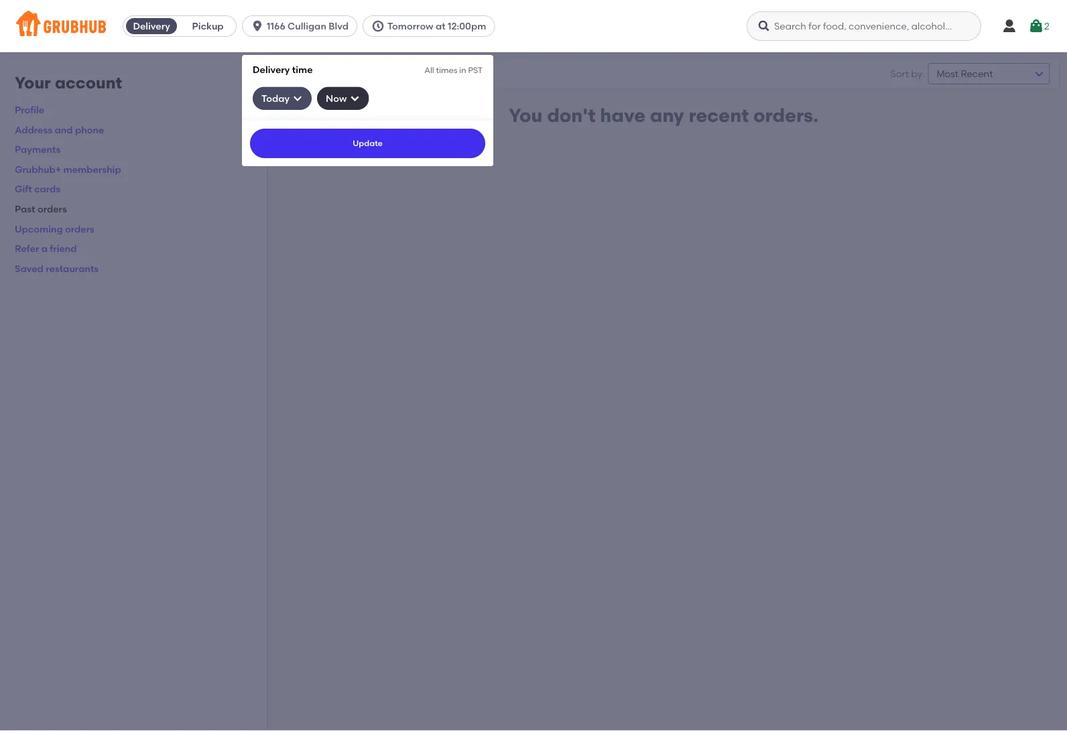 Task type: vqa. For each thing, say whether or not it's contained in the screenshot.
the parmesan
no



Task type: locate. For each thing, give the bounding box(es) containing it.
orders
[[287, 68, 319, 79]]

1166 culligan blvd
[[267, 20, 349, 32]]

svg image inside 1166 culligan blvd button
[[251, 19, 264, 33]]

12:00pm
[[448, 20, 486, 32]]

1 vertical spatial orders
[[65, 223, 94, 235]]

orders
[[37, 203, 67, 215], [65, 223, 94, 235]]

0 vertical spatial svg image
[[758, 19, 771, 33]]

grubhub+
[[15, 164, 61, 175]]

svg image inside tomorrow at 12:00pm button
[[371, 19, 385, 33]]

pickup button
[[180, 15, 236, 37]]

upcoming orders
[[15, 223, 94, 235]]

delivery left pickup
[[133, 20, 170, 32]]

delivery inside button
[[133, 20, 170, 32]]

delivery up the today
[[253, 64, 290, 75]]

delivery for delivery time
[[253, 64, 290, 75]]

you
[[509, 104, 543, 127]]

orders for upcoming orders
[[65, 223, 94, 235]]

by:
[[912, 68, 925, 79]]

gift cards link
[[15, 183, 60, 195]]

restaurants
[[46, 263, 99, 274]]

time
[[292, 64, 313, 75]]

1166
[[267, 20, 285, 32]]

0 horizontal spatial delivery
[[133, 20, 170, 32]]

orders up upcoming orders
[[37, 203, 67, 215]]

svg image for 1166 culligan blvd
[[251, 19, 264, 33]]

update button
[[250, 129, 486, 158]]

orders up friend in the left top of the page
[[65, 223, 94, 235]]

refer
[[15, 243, 39, 254]]

and
[[55, 124, 73, 135]]

profile link
[[15, 104, 44, 115]]

tomorrow at 12:00pm
[[388, 20, 486, 32]]

delivery button
[[123, 15, 180, 37]]

any
[[650, 104, 684, 127]]

refer a friend
[[15, 243, 77, 254]]

tomorrow
[[388, 20, 434, 32]]

blvd
[[329, 20, 349, 32]]

grubhub+ membership
[[15, 164, 121, 175]]

svg image
[[1029, 18, 1045, 34], [251, 19, 264, 33], [371, 19, 385, 33], [409, 66, 425, 82], [350, 93, 360, 104]]

0 horizontal spatial svg image
[[292, 93, 303, 104]]

at
[[436, 20, 446, 32]]

saved
[[15, 263, 43, 274]]

sort
[[891, 68, 909, 79]]

1 horizontal spatial svg image
[[758, 19, 771, 33]]

0 vertical spatial orders
[[37, 203, 67, 215]]

svg image inside 2 button
[[1029, 18, 1045, 34]]

orders.
[[754, 104, 819, 127]]

1 horizontal spatial delivery
[[253, 64, 290, 75]]

gift cards
[[15, 183, 60, 195]]

refer a friend link
[[15, 243, 77, 254]]

svg image
[[758, 19, 771, 33], [292, 93, 303, 104]]

past orders
[[15, 203, 67, 215]]

1 vertical spatial delivery
[[253, 64, 290, 75]]

delivery
[[133, 20, 170, 32], [253, 64, 290, 75]]

phone
[[75, 124, 104, 135]]

1 vertical spatial svg image
[[292, 93, 303, 104]]

svg image for tomorrow at 12:00pm
[[371, 19, 385, 33]]

profile
[[15, 104, 44, 115]]

2
[[1045, 20, 1050, 32]]

1166 culligan blvd button
[[242, 15, 363, 37]]

0 vertical spatial delivery
[[133, 20, 170, 32]]

delivery time
[[253, 64, 313, 75]]

your account
[[15, 73, 122, 93]]

grubhub+ membership link
[[15, 164, 121, 175]]



Task type: describe. For each thing, give the bounding box(es) containing it.
past
[[15, 203, 35, 215]]

you don't have any recent orders.
[[509, 104, 819, 127]]

tomorrow at 12:00pm button
[[363, 15, 500, 37]]

cards
[[34, 183, 60, 195]]

your
[[15, 73, 51, 93]]

pickup
[[192, 20, 224, 32]]

all
[[425, 65, 434, 75]]

saved restaurants link
[[15, 263, 99, 274]]

payments
[[15, 144, 61, 155]]

orders button
[[275, 65, 331, 83]]

gift
[[15, 183, 32, 195]]

update
[[353, 138, 383, 148]]

address and phone link
[[15, 124, 104, 135]]

have
[[600, 104, 646, 127]]

in
[[460, 65, 466, 75]]

delivery for delivery
[[133, 20, 170, 32]]

svg image for 2
[[1029, 18, 1045, 34]]

upcoming
[[15, 223, 63, 235]]

membership
[[63, 164, 121, 175]]

pst
[[468, 65, 483, 75]]

times
[[436, 65, 458, 75]]

culligan
[[288, 20, 326, 32]]

account
[[55, 73, 122, 93]]

don't
[[547, 104, 596, 127]]

sort by:
[[891, 68, 925, 79]]

address and phone
[[15, 124, 104, 135]]

address
[[15, 124, 52, 135]]

main navigation navigation
[[0, 0, 1067, 732]]

upcoming orders link
[[15, 223, 94, 235]]

orders for past orders
[[37, 203, 67, 215]]

today
[[262, 93, 290, 104]]

recent
[[689, 104, 749, 127]]

past orders link
[[15, 203, 67, 215]]

now
[[326, 93, 347, 104]]

friend
[[50, 243, 77, 254]]

all times in pst
[[425, 65, 483, 75]]

saved restaurants
[[15, 263, 99, 274]]

2 button
[[1029, 14, 1050, 38]]

payments link
[[15, 144, 61, 155]]

a
[[41, 243, 48, 254]]



